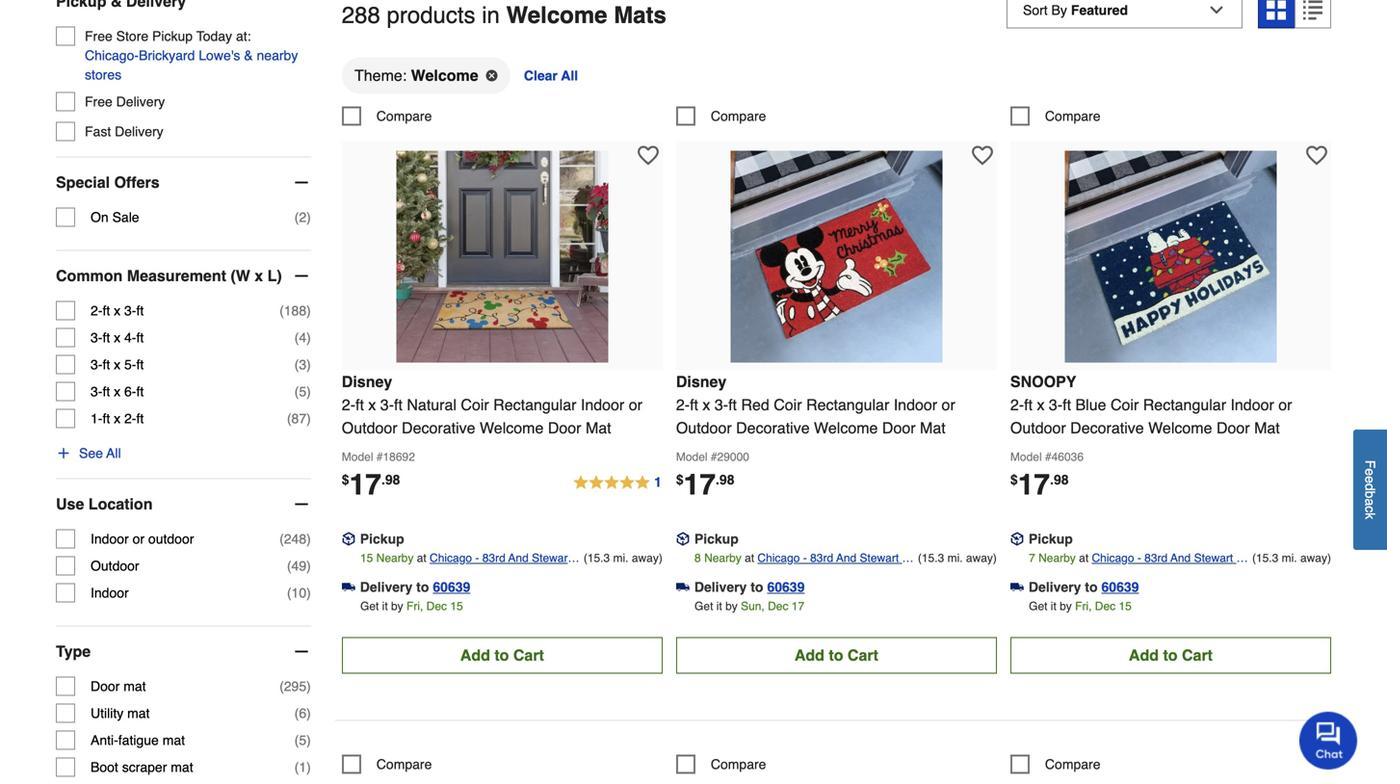 Task type: vqa. For each thing, say whether or not it's contained in the screenshot.
right Add
yes



Task type: describe. For each thing, give the bounding box(es) containing it.
17 down model # 29000
[[684, 468, 716, 501]]

brickyard
[[139, 48, 195, 63]]

snoopy 2-ft x 3-ft blue coir rectangular indoor or outdoor decorative welcome door mat image
[[1065, 151, 1277, 363]]

decorative for red
[[736, 419, 810, 437]]

delivery for 8 nearby at chicago - 83rd and stewart lowe's
[[695, 580, 747, 595]]

x up 3-ft x 4-ft
[[114, 303, 121, 319]]

measurement
[[127, 267, 226, 285]]

3- left 5-
[[91, 357, 103, 373]]

4
[[299, 330, 307, 346]]

mat up fatigue
[[127, 706, 150, 721]]

red
[[742, 396, 770, 414]]

2 actual price $17.98 element from the left
[[676, 468, 735, 501]]

288 products in welcome mats
[[342, 2, 667, 28]]

type button
[[56, 627, 311, 677]]

( 295 )
[[280, 679, 311, 694]]

( for utility mat
[[295, 706, 299, 721]]

nearby for 15 nearby
[[376, 552, 414, 565]]

) for indoor or outdoor
[[307, 532, 311, 547]]

ft down "4-"
[[136, 357, 144, 373]]

snoopy 2-ft x 3-ft blue coir rectangular indoor or outdoor decorative welcome door mat
[[1011, 373, 1293, 437]]

3- inside disney 2-ft x 3-ft natural coir rectangular indoor or outdoor decorative welcome door mat
[[380, 396, 394, 414]]

7
[[1029, 552, 1036, 565]]

3 $ 17 .98 from the left
[[1011, 468, 1069, 501]]

x left 5-
[[114, 357, 121, 373]]

d
[[1363, 484, 1379, 491]]

fast delivery
[[85, 124, 164, 139]]

anti-
[[91, 733, 118, 748]]

dec for 15 nearby
[[427, 600, 447, 613]]

chat invite button image
[[1300, 711, 1359, 770]]

clear all
[[524, 68, 578, 83]]

2 $ from the left
[[676, 472, 684, 487]]

3 cart from the left
[[1182, 647, 1213, 664]]

15 for 15 nearby at chicago - 83rd and stewart lowe's (15.3 mi. away)
[[450, 600, 463, 613]]

pickup up brickyard
[[152, 28, 193, 44]]

minus image for common measurement (w x l)
[[292, 267, 311, 286]]

door for 2-ft x 3-ft blue coir rectangular indoor or outdoor decorative welcome door mat
[[1217, 419, 1251, 437]]

( 1 )
[[295, 760, 311, 775]]

stewart for 8 nearby at chicago - 83rd and stewart lowe's
[[860, 552, 899, 565]]

minus image for special offers
[[292, 173, 311, 192]]

# for disney 2-ft x 3-ft natural coir rectangular indoor or outdoor decorative welcome door mat
[[377, 450, 383, 464]]

it for 8 nearby at chicago - 83rd and stewart lowe's
[[717, 600, 723, 613]]

( for boot scraper mat
[[295, 760, 299, 775]]

3 add from the left
[[1129, 647, 1159, 664]]

mat right scraper
[[171, 760, 193, 775]]

x left 6-
[[114, 384, 121, 400]]

welcome for disney 2-ft x 3-ft natural coir rectangular indoor or outdoor decorative welcome door mat
[[480, 419, 544, 437]]

anti-fatigue mat
[[91, 733, 185, 748]]

1 $ 17 .98 from the left
[[342, 468, 400, 501]]

blue
[[1076, 396, 1107, 414]]

welcome for snoopy 2-ft x 3-ft blue coir rectangular indoor or outdoor decorative welcome door mat
[[1149, 419, 1213, 437]]

1 add to cart button from the left
[[342, 637, 663, 674]]

b
[[1363, 491, 1379, 499]]

get for 15 nearby at chicago - 83rd and stewart lowe's (15.3 mi. away)
[[360, 600, 379, 613]]

(15.3 mi. away) for 8 nearby at chicago - 83rd and stewart lowe's
[[915, 552, 997, 565]]

( 87 )
[[287, 411, 311, 426]]

3 add to cart button from the left
[[1011, 637, 1332, 674]]

fatigue
[[118, 733, 159, 748]]

chicago for 8 nearby
[[758, 552, 800, 565]]

18692
[[383, 450, 415, 464]]

2 .98 from the left
[[716, 472, 735, 487]]

3- up '1-'
[[91, 384, 103, 400]]

2 add to cart button from the left
[[676, 637, 997, 674]]

60639 button for 8 nearby
[[768, 578, 805, 597]]

mat right fatigue
[[163, 733, 185, 748]]

5014672877 element
[[676, 106, 767, 126]]

x left "4-"
[[114, 330, 121, 346]]

sun,
[[741, 600, 765, 613]]

ft up the model # 18692
[[356, 396, 364, 414]]

on sale
[[91, 210, 139, 225]]

model for 2-ft x 3-ft red coir rectangular indoor or outdoor decorative welcome door mat
[[676, 450, 708, 464]]

delivery up fast delivery
[[116, 94, 165, 109]]

indoor or outdoor
[[91, 532, 194, 547]]

2 heart outline image from the left
[[972, 145, 993, 166]]

( 10 )
[[287, 586, 311, 601]]

away) inside 15 nearby at chicago - 83rd and stewart lowe's (15.3 mi. away)
[[632, 552, 663, 565]]

1 button
[[573, 472, 663, 495]]

2 add to cart from the left
[[795, 647, 879, 664]]

disney 2-ft x 3-ft natural coir rectangular indoor or outdoor decorative welcome door mat image
[[396, 151, 608, 363]]

mat for 2-ft x 3-ft red coir rectangular indoor or outdoor decorative welcome door mat
[[920, 419, 946, 437]]

mi. inside 15 nearby at chicago - 83rd and stewart lowe's (15.3 mi. away)
[[613, 552, 629, 565]]

boot
[[91, 760, 118, 775]]

f
[[1363, 460, 1379, 469]]

pickup image for 15 nearby at chicago - 83rd and stewart lowe's (15.3 mi. away)
[[342, 532, 355, 546]]

door mat
[[91, 679, 146, 694]]

ft up 5-
[[136, 330, 144, 346]]

clear
[[524, 68, 558, 83]]

17 down model # 46036
[[1018, 468, 1051, 501]]

outdoor down indoor or outdoor
[[91, 559, 139, 574]]

60639 for 8 nearby
[[768, 580, 805, 595]]

use location button
[[56, 479, 311, 530]]

1 add from the left
[[460, 647, 490, 664]]

ft left blue
[[1063, 396, 1072, 414]]

1-
[[91, 411, 103, 426]]

) for door mat
[[307, 679, 311, 694]]

nearby for 7 nearby
[[1039, 552, 1076, 565]]

3- up "4-"
[[124, 303, 136, 319]]

pickup for 15 nearby
[[360, 531, 404, 547]]

outdoor for disney 2-ft x 3-ft red coir rectangular indoor or outdoor decorative welcome door mat
[[676, 419, 732, 437]]

(15.3 mi. away) for 7 nearby at chicago - 83rd and stewart lowe's
[[1250, 552, 1332, 565]]

(15.3 for 7 nearby at chicago - 83rd and stewart lowe's
[[1253, 552, 1279, 565]]

see
[[79, 446, 103, 461]]

chicago-
[[85, 48, 139, 63]]

87
[[292, 411, 307, 426]]

common
[[56, 267, 123, 285]]

get it by sun, dec 17
[[695, 600, 805, 613]]

3-ft x 6-ft
[[91, 384, 144, 400]]

special
[[56, 174, 110, 191]]

1 actual price $17.98 element from the left
[[342, 468, 400, 501]]

lowe's for 15 nearby at chicago - 83rd and stewart lowe's (15.3 mi. away)
[[430, 571, 465, 584]]

truck filled image for 8 nearby at chicago - 83rd and stewart lowe's
[[676, 581, 690, 594]]

( for 2-ft x 3-ft
[[280, 303, 284, 319]]

delivery to 60639 for 8 nearby
[[695, 580, 805, 595]]

use location
[[56, 495, 153, 513]]

nearby
[[257, 48, 298, 63]]

6-
[[124, 384, 136, 400]]

f e e d b a c k
[[1363, 460, 1379, 520]]

mat for 2-ft x 3-ft blue coir rectangular indoor or outdoor decorative welcome door mat
[[1255, 419, 1281, 437]]

5014144943 element
[[342, 755, 432, 774]]

(15.3 for 8 nearby at chicago - 83rd and stewart lowe's
[[918, 552, 945, 565]]

utility
[[91, 706, 124, 721]]

15 for 7 nearby at chicago - 83rd and stewart lowe's
[[1119, 600, 1132, 613]]

ft up model # 29000
[[690, 396, 699, 414]]

1 inside 5 stars image
[[654, 474, 662, 490]]

3- inside disney 2-ft x 3-ft red coir rectangular indoor or outdoor decorative welcome door mat
[[715, 396, 729, 414]]

1-ft x 2-ft
[[91, 411, 144, 426]]

5 stars image
[[573, 472, 663, 495]]

1 cart from the left
[[514, 647, 544, 664]]

get it by fri, dec 15 for 7 nearby
[[1029, 600, 1132, 613]]

2- for snoopy 2-ft x 3-ft blue coir rectangular indoor or outdoor decorative welcome door mat
[[1011, 396, 1025, 414]]

5 for 3-ft x 6-ft
[[299, 384, 307, 400]]

x inside disney 2-ft x 3-ft red coir rectangular indoor or outdoor decorative welcome door mat
[[703, 396, 711, 414]]

15 nearby at chicago - 83rd and stewart lowe's (15.3 mi. away)
[[360, 552, 663, 584]]

mi. for 8
[[948, 552, 963, 565]]

fast
[[85, 124, 111, 139]]

6
[[299, 706, 307, 721]]

( 6 )
[[295, 706, 311, 721]]

sale
[[112, 210, 139, 225]]

dec for 8 nearby
[[768, 600, 789, 613]]

boot scraper mat
[[91, 760, 193, 775]]

- for 15 nearby
[[475, 552, 479, 565]]

k
[[1363, 513, 1379, 520]]

( for on sale
[[295, 210, 299, 225]]

( 188 )
[[280, 303, 311, 319]]

chicago - 83rd and stewart lowe's button for 8 nearby
[[758, 549, 915, 584]]

away) for 7 nearby
[[1301, 552, 1332, 565]]

( for 3-ft x 6-ft
[[295, 384, 299, 400]]

(15.3 inside 15 nearby at chicago - 83rd and stewart lowe's (15.3 mi. away)
[[584, 552, 610, 565]]

common measurement (w x l) button
[[56, 251, 311, 301]]

decorative for blue
[[1071, 419, 1145, 437]]

3- left "4-"
[[91, 330, 103, 346]]

(w
[[231, 267, 250, 285]]

5014672867 element
[[1011, 106, 1101, 126]]

chicago - 83rd and stewart lowe's button for 15 nearby
[[430, 549, 581, 584]]

outdoor
[[148, 532, 194, 547]]

fri, for 7 nearby
[[1076, 600, 1092, 613]]

2-ft x 3-ft
[[91, 303, 144, 319]]

( 5 ) for 3-ft x 6-ft
[[295, 384, 311, 400]]

ft down 6-
[[136, 411, 144, 426]]

use
[[56, 495, 84, 513]]

( 49 )
[[287, 559, 311, 574]]

2 $ 17 .98 from the left
[[676, 468, 735, 501]]

common measurement (w x l)
[[56, 267, 282, 285]]

5014144935 element
[[676, 755, 767, 774]]

scraper
[[122, 760, 167, 775]]

( for anti-fatigue mat
[[295, 733, 299, 748]]

17 down the model # 18692
[[349, 468, 382, 501]]

free for free store pickup today at:
[[85, 28, 113, 44]]

clear all button
[[522, 56, 580, 95]]

utility mat
[[91, 706, 150, 721]]

( 3 )
[[295, 357, 311, 373]]

decorative for natural
[[402, 419, 476, 437]]

4-
[[124, 330, 136, 346]]

ft left 6-
[[103, 384, 110, 400]]

by for 15 nearby at chicago - 83rd and stewart lowe's (15.3 mi. away)
[[391, 600, 403, 613]]

x inside button
[[255, 267, 263, 285]]

ft up "4-"
[[136, 303, 144, 319]]

ft left "4-"
[[103, 330, 110, 346]]

5001786405 element
[[1011, 755, 1101, 774]]

indoor for 2-ft x 3-ft red coir rectangular indoor or outdoor decorative welcome door mat
[[894, 396, 938, 414]]

get it by fri, dec 15 for 15 nearby
[[360, 600, 463, 613]]

model for 2-ft x 3-ft blue coir rectangular indoor or outdoor decorative welcome door mat
[[1011, 450, 1042, 464]]

( 4 )
[[295, 330, 311, 346]]

get for 8 nearby at chicago - 83rd and stewart lowe's
[[695, 600, 714, 613]]

10
[[292, 586, 307, 601]]

3 $ from the left
[[1011, 472, 1018, 487]]

disney 2-ft x 3-ft red coir rectangular indoor or outdoor decorative welcome door mat image
[[731, 151, 943, 363]]

a
[[1363, 499, 1379, 506]]

c
[[1363, 506, 1379, 513]]

3
[[299, 357, 307, 373]]

model # 18692
[[342, 450, 415, 464]]

by for 7 nearby at chicago - 83rd and stewart lowe's
[[1060, 600, 1072, 613]]

( for door mat
[[280, 679, 284, 694]]

5 for anti-fatigue mat
[[299, 733, 307, 748]]

x right '1-'
[[114, 411, 121, 426]]

pickup for 8 nearby
[[695, 531, 739, 547]]

see all button
[[56, 444, 121, 463]]

snoopy
[[1011, 373, 1077, 391]]

compare for 5014144943 element
[[377, 757, 432, 772]]

83rd for 15 nearby
[[483, 552, 506, 565]]

8
[[695, 552, 701, 565]]



Task type: locate. For each thing, give the bounding box(es) containing it.
3 # from the left
[[1046, 450, 1052, 464]]

1 horizontal spatial coir
[[774, 396, 802, 414]]

type
[[56, 643, 91, 661]]

3 get from the left
[[1029, 600, 1048, 613]]

offers
[[114, 174, 160, 191]]

free for free delivery
[[85, 94, 113, 109]]

chicago inside 15 nearby at chicago - 83rd and stewart lowe's (15.3 mi. away)
[[430, 552, 472, 565]]

all for clear all
[[561, 68, 578, 83]]

1 horizontal spatial chicago
[[758, 552, 800, 565]]

1 horizontal spatial (15.3 mi. away)
[[1250, 552, 1332, 565]]

e
[[1363, 469, 1379, 476], [1363, 476, 1379, 484]]

1 horizontal spatial 60639 button
[[768, 578, 805, 597]]

nearby inside 8 nearby at chicago - 83rd and stewart lowe's
[[705, 552, 742, 565]]

3 (15.3 from the left
[[1253, 552, 1279, 565]]

chicago inside 8 nearby at chicago - 83rd and stewart lowe's
[[758, 552, 800, 565]]

17 down 8 nearby at chicago - 83rd and stewart lowe's
[[792, 600, 805, 613]]

2 - from the left
[[804, 552, 807, 565]]

2 (15.3 from the left
[[918, 552, 945, 565]]

46036
[[1052, 450, 1084, 464]]

and for 15 nearby at chicago - 83rd and stewart lowe's (15.3 mi. away)
[[509, 552, 529, 565]]

chicago-brickyard lowe's & nearby stores button
[[85, 46, 311, 84]]

0 horizontal spatial $
[[342, 472, 349, 487]]

( for indoor or outdoor
[[280, 532, 284, 547]]

compare inside 5014144943 element
[[377, 757, 432, 772]]

welcome inside disney 2-ft x 3-ft red coir rectangular indoor or outdoor decorative welcome door mat
[[814, 419, 878, 437]]

8 nearby at chicago - 83rd and stewart lowe's
[[695, 552, 903, 584]]

2- right the 87
[[342, 396, 356, 414]]

rectangular for blue
[[1144, 396, 1227, 414]]

add to cart button down 8 nearby at chicago - 83rd and stewart lowe's
[[676, 637, 997, 674]]

2 horizontal spatial dec
[[1096, 600, 1116, 613]]

dec
[[427, 600, 447, 613], [768, 600, 789, 613], [1096, 600, 1116, 613]]

welcome for disney 2-ft x 3-ft red coir rectangular indoor or outdoor decorative welcome door mat
[[814, 419, 878, 437]]

2 # from the left
[[711, 450, 718, 464]]

3 delivery to 60639 from the left
[[1029, 580, 1140, 595]]

1 horizontal spatial decorative
[[736, 419, 810, 437]]

( 248 )
[[280, 532, 311, 547]]

1 $ from the left
[[342, 472, 349, 487]]

2 chicago from the left
[[758, 552, 800, 565]]

1 vertical spatial minus image
[[292, 495, 311, 514]]

3 nearby from the left
[[1039, 552, 1076, 565]]

lowe's inside chicago-brickyard lowe's & nearby stores
[[199, 48, 240, 63]]

1 free from the top
[[85, 28, 113, 44]]

2 fri, from the left
[[1076, 600, 1092, 613]]

1 pickup image from the left
[[342, 532, 355, 546]]

products
[[387, 2, 476, 28]]

.98 down 46036
[[1051, 472, 1069, 487]]

free up chicago-
[[85, 28, 113, 44]]

0 horizontal spatial and
[[509, 552, 529, 565]]

1 horizontal spatial pickup image
[[1011, 532, 1024, 546]]

add to cart down 8 nearby at chicago - 83rd and stewart lowe's
[[795, 647, 879, 664]]

1 away) from the left
[[632, 552, 663, 565]]

and inside 15 nearby at chicago - 83rd and stewart lowe's (15.3 mi. away)
[[509, 552, 529, 565]]

list view image
[[1304, 1, 1323, 20]]

delivery
[[116, 94, 165, 109], [115, 124, 164, 139], [360, 580, 413, 595], [695, 580, 747, 595], [1029, 580, 1082, 595]]

pickup image for 7 nearby at chicago - 83rd and stewart lowe's
[[1011, 532, 1024, 546]]

1 horizontal spatial add
[[795, 647, 825, 664]]

5014672873 element
[[342, 106, 432, 126]]

0 horizontal spatial chicago - 83rd and stewart lowe's button
[[430, 549, 581, 584]]

2- down 6-
[[124, 411, 136, 426]]

3 coir from the left
[[1111, 396, 1139, 414]]

3 and from the left
[[1171, 552, 1191, 565]]

0 horizontal spatial mat
[[586, 419, 612, 437]]

coir inside disney 2-ft x 3-ft red coir rectangular indoor or outdoor decorative welcome door mat
[[774, 396, 802, 414]]

coir inside disney 2-ft x 3-ft natural coir rectangular indoor or outdoor decorative welcome door mat
[[461, 396, 489, 414]]

model left the 29000
[[676, 450, 708, 464]]

0 horizontal spatial pickup image
[[342, 532, 355, 546]]

actual price $17.98 element
[[342, 468, 400, 501], [676, 468, 735, 501], [1011, 468, 1069, 501]]

mat inside snoopy 2-ft x 3-ft blue coir rectangular indoor or outdoor decorative welcome door mat
[[1255, 419, 1281, 437]]

dec down 15 nearby at chicago - 83rd and stewart lowe's (15.3 mi. away)
[[427, 600, 447, 613]]

1 .98 from the left
[[382, 472, 400, 487]]

3 60639 from the left
[[1102, 580, 1140, 595]]

2 horizontal spatial coir
[[1111, 396, 1139, 414]]

at inside 8 nearby at chicago - 83rd and stewart lowe's
[[745, 552, 755, 565]]

) up 49 on the bottom of the page
[[307, 532, 311, 547]]

2 pickup image from the left
[[1011, 532, 1024, 546]]

dec down the 7 nearby at chicago - 83rd and stewart lowe's
[[1096, 600, 1116, 613]]

1 ) from the top
[[307, 210, 311, 225]]

door inside disney 2-ft x 3-ft natural coir rectangular indoor or outdoor decorative welcome door mat
[[548, 419, 582, 437]]

or inside disney 2-ft x 3-ft natural coir rectangular indoor or outdoor decorative welcome door mat
[[629, 396, 643, 414]]

5 down 3
[[299, 384, 307, 400]]

83rd for 8 nearby
[[811, 552, 834, 565]]

2 e from the top
[[1363, 476, 1379, 484]]

3 rectangular from the left
[[1144, 396, 1227, 414]]

0 vertical spatial ( 5 )
[[295, 384, 311, 400]]

at for 8 nearby
[[745, 552, 755, 565]]

compare inside 5014672873 element
[[377, 108, 432, 124]]

mi.
[[613, 552, 629, 565], [948, 552, 963, 565], [1282, 552, 1298, 565]]

free down the stores
[[85, 94, 113, 109]]

and inside the 7 nearby at chicago - 83rd and stewart lowe's
[[1171, 552, 1191, 565]]

store
[[116, 28, 149, 44]]

2
[[299, 210, 307, 225]]

see all
[[79, 446, 121, 461]]

compare inside 5001786405 element
[[1046, 757, 1101, 772]]

rectangular inside disney 2-ft x 3-ft red coir rectangular indoor or outdoor decorative welcome door mat
[[807, 396, 890, 414]]

delivery down free delivery
[[115, 124, 164, 139]]

add down 15 nearby at chicago - 83rd and stewart lowe's (15.3 mi. away)
[[460, 647, 490, 664]]

stewart inside 8 nearby at chicago - 83rd and stewart lowe's
[[860, 552, 899, 565]]

15 right 49 on the bottom of the page
[[360, 552, 373, 565]]

1 horizontal spatial add to cart button
[[676, 637, 997, 674]]

compare for 5014672867 "element"
[[1046, 108, 1101, 124]]

outdoor up model # 29000
[[676, 419, 732, 437]]

( 5 ) up '( 1 )'
[[295, 733, 311, 748]]

or for 2-ft x 3-ft red coir rectangular indoor or outdoor decorative welcome door mat
[[942, 396, 956, 414]]

free store pickup today at:
[[85, 28, 251, 44]]

decorative down red
[[736, 419, 810, 437]]

15 down the 7 nearby at chicago - 83rd and stewart lowe's
[[1119, 600, 1132, 613]]

$ 17 .98 down the model # 18692
[[342, 468, 400, 501]]

rectangular for natural
[[494, 396, 577, 414]]

1 by from the left
[[391, 600, 403, 613]]

rectangular inside disney 2-ft x 3-ft natural coir rectangular indoor or outdoor decorative welcome door mat
[[494, 396, 577, 414]]

list box containing theme:
[[342, 56, 1332, 106]]

outdoor inside disney 2-ft x 3-ft natural coir rectangular indoor or outdoor decorative welcome door mat
[[342, 419, 398, 437]]

free delivery
[[85, 94, 165, 109]]

2- down snoopy at the top right
[[1011, 396, 1025, 414]]

ft down 5-
[[136, 384, 144, 400]]

0 horizontal spatial 60639 button
[[433, 578, 471, 597]]

compare for 5014144935 element
[[711, 757, 767, 772]]

) for boot scraper mat
[[307, 760, 311, 775]]

) up 10
[[307, 559, 311, 574]]

2 horizontal spatial chicago
[[1092, 552, 1135, 565]]

4 ) from the top
[[307, 357, 311, 373]]

0 horizontal spatial at
[[417, 552, 427, 565]]

2 cart from the left
[[848, 647, 879, 664]]

and for 7 nearby at chicago - 83rd and stewart lowe's
[[1171, 552, 1191, 565]]

0 horizontal spatial nearby
[[376, 552, 414, 565]]

3-ft x 4-ft
[[91, 330, 144, 346]]

1 horizontal spatial get it by fri, dec 15
[[1029, 600, 1132, 613]]

) for 3-ft x 4-ft
[[307, 330, 311, 346]]

3 decorative from the left
[[1071, 419, 1145, 437]]

0 vertical spatial 5
[[299, 384, 307, 400]]

compare inside 5014672877 'element'
[[711, 108, 767, 124]]

$
[[342, 472, 349, 487], [676, 472, 684, 487], [1011, 472, 1018, 487]]

delivery to 60639 for 7 nearby
[[1029, 580, 1140, 595]]

2 horizontal spatial mat
[[1255, 419, 1281, 437]]

2 horizontal spatial at
[[1079, 552, 1089, 565]]

2- inside disney 2-ft x 3-ft red coir rectangular indoor or outdoor decorative welcome door mat
[[676, 396, 690, 414]]

- for 7 nearby
[[1138, 552, 1142, 565]]

1 nearby from the left
[[376, 552, 414, 565]]

ft down snoopy at the top right
[[1025, 396, 1033, 414]]

add to cart button down the 7 nearby at chicago - 83rd and stewart lowe's
[[1011, 637, 1332, 674]]

3 add to cart from the left
[[1129, 647, 1213, 664]]

3 by from the left
[[1060, 600, 1072, 613]]

stewart for 15 nearby at chicago - 83rd and stewart lowe's (15.3 mi. away)
[[532, 552, 571, 565]]

2 horizontal spatial add to cart button
[[1011, 637, 1332, 674]]

) up 6
[[307, 679, 311, 694]]

disney 2-ft x 3-ft natural coir rectangular indoor or outdoor decorative welcome door mat
[[342, 373, 643, 437]]

fri,
[[407, 600, 423, 613], [1076, 600, 1092, 613]]

delivery up get it by sun, dec 17
[[695, 580, 747, 595]]

all inside list box
[[561, 68, 578, 83]]

stewart inside 15 nearby at chicago - 83rd and stewart lowe's (15.3 mi. away)
[[532, 552, 571, 565]]

rectangular inside snoopy 2-ft x 3-ft blue coir rectangular indoor or outdoor decorative welcome door mat
[[1144, 396, 1227, 414]]

1 mi. from the left
[[613, 552, 629, 565]]

chicago - 83rd and stewart lowe's button for 7 nearby
[[1092, 549, 1250, 584]]

2 (15.3 mi. away) from the left
[[1250, 552, 1332, 565]]

3 model from the left
[[1011, 450, 1042, 464]]

ft left 5-
[[103, 357, 110, 373]]

0 horizontal spatial (15.3
[[584, 552, 610, 565]]

minus image inside special offers button
[[292, 173, 311, 192]]

2- for disney 2-ft x 3-ft natural coir rectangular indoor or outdoor decorative welcome door mat
[[342, 396, 356, 414]]

1 vertical spatial free
[[85, 94, 113, 109]]

10 ) from the top
[[307, 679, 311, 694]]

minus image for use location
[[292, 495, 311, 514]]

1 horizontal spatial -
[[804, 552, 807, 565]]

outdoor up the model # 18692
[[342, 419, 398, 437]]

1 horizontal spatial all
[[561, 68, 578, 83]]

1 mat from the left
[[586, 419, 612, 437]]

1 delivery to 60639 from the left
[[360, 580, 471, 595]]

coir for natural
[[461, 396, 489, 414]]

1 - from the left
[[475, 552, 479, 565]]

# for snoopy 2-ft x 3-ft blue coir rectangular indoor or outdoor decorative welcome door mat
[[1046, 450, 1052, 464]]

add down the 7 nearby at chicago - 83rd and stewart lowe's
[[1129, 647, 1159, 664]]

) up 188
[[307, 210, 311, 225]]

2 free from the top
[[85, 94, 113, 109]]

delivery for 7 nearby at chicago - 83rd and stewart lowe's
[[1029, 580, 1082, 595]]

) for 2-ft x 3-ft
[[307, 303, 311, 319]]

delivery to 60639 for 15 nearby
[[360, 580, 471, 595]]

pickup image right 248
[[342, 532, 355, 546]]

60639 button for 15 nearby
[[433, 578, 471, 597]]

1 stewart from the left
[[532, 552, 571, 565]]

1 e from the top
[[1363, 469, 1379, 476]]

2 horizontal spatial .98
[[1051, 472, 1069, 487]]

disney inside disney 2-ft x 3-ft natural coir rectangular indoor or outdoor decorative welcome door mat
[[342, 373, 392, 391]]

3 truck filled image from the left
[[1011, 581, 1024, 594]]

add to cart
[[460, 647, 544, 664], [795, 647, 879, 664], [1129, 647, 1213, 664]]

at
[[417, 552, 427, 565], [745, 552, 755, 565], [1079, 552, 1089, 565]]

1 horizontal spatial #
[[711, 450, 718, 464]]

door for 2-ft x 3-ft red coir rectangular indoor or outdoor decorative welcome door mat
[[883, 419, 916, 437]]

1 truck filled image from the left
[[342, 581, 355, 594]]

x inside snoopy 2-ft x 3-ft blue coir rectangular indoor or outdoor decorative welcome door mat
[[1037, 396, 1045, 414]]

indoor inside disney 2-ft x 3-ft natural coir rectangular indoor or outdoor decorative welcome door mat
[[581, 396, 625, 414]]

door inside disney 2-ft x 3-ft red coir rectangular indoor or outdoor decorative welcome door mat
[[883, 419, 916, 437]]

or inside snoopy 2-ft x 3-ft blue coir rectangular indoor or outdoor decorative welcome door mat
[[1279, 396, 1293, 414]]

disney
[[342, 373, 392, 391], [676, 373, 727, 391]]

welcome
[[507, 2, 608, 28], [411, 66, 479, 84], [480, 419, 544, 437], [814, 419, 878, 437], [1149, 419, 1213, 437]]

0 horizontal spatial away)
[[632, 552, 663, 565]]

) down 49 on the bottom of the page
[[307, 586, 311, 601]]

12 ) from the top
[[307, 733, 311, 748]]

0 horizontal spatial mi.
[[613, 552, 629, 565]]

83rd inside the 7 nearby at chicago - 83rd and stewart lowe's
[[1145, 552, 1168, 565]]

lowe's inside 15 nearby at chicago - 83rd and stewart lowe's (15.3 mi. away)
[[430, 571, 465, 584]]

3- inside snoopy 2-ft x 3-ft blue coir rectangular indoor or outdoor decorative welcome door mat
[[1049, 396, 1063, 414]]

)
[[307, 210, 311, 225], [307, 303, 311, 319], [307, 330, 311, 346], [307, 357, 311, 373], [307, 384, 311, 400], [307, 411, 311, 426], [307, 532, 311, 547], [307, 559, 311, 574], [307, 586, 311, 601], [307, 679, 311, 694], [307, 706, 311, 721], [307, 733, 311, 748], [307, 760, 311, 775]]

2 horizontal spatial add to cart
[[1129, 647, 1213, 664]]

0 horizontal spatial chicago
[[430, 552, 472, 565]]

stewart inside the 7 nearby at chicago - 83rd and stewart lowe's
[[1195, 552, 1234, 565]]

or inside disney 2-ft x 3-ft red coir rectangular indoor or outdoor decorative welcome door mat
[[942, 396, 956, 414]]

15 down 15 nearby at chicago - 83rd and stewart lowe's (15.3 mi. away)
[[450, 600, 463, 613]]

1 horizontal spatial model
[[676, 450, 708, 464]]

1 60639 from the left
[[433, 580, 471, 595]]

) down ( 295 )
[[307, 706, 311, 721]]

at for 7 nearby
[[1079, 552, 1089, 565]]

plus image
[[56, 446, 71, 461]]

indoor for 2-ft x 3-ft natural coir rectangular indoor or outdoor decorative welcome door mat
[[581, 396, 625, 414]]

2 horizontal spatial $ 17 .98
[[1011, 468, 1069, 501]]

0 horizontal spatial get
[[360, 600, 379, 613]]

nearby inside the 7 nearby at chicago - 83rd and stewart lowe's
[[1039, 552, 1076, 565]]

) for 3-ft x 5-ft
[[307, 357, 311, 373]]

83rd inside 8 nearby at chicago - 83rd and stewart lowe's
[[811, 552, 834, 565]]

lowe's
[[199, 48, 240, 63], [430, 571, 465, 584], [758, 571, 794, 584], [1092, 571, 1128, 584]]

2- up 3-ft x 4-ft
[[91, 303, 103, 319]]

1 horizontal spatial 83rd
[[811, 552, 834, 565]]

actual price $17.98 element down the model # 18692
[[342, 468, 400, 501]]

.98 down the 29000
[[716, 472, 735, 487]]

(15.3
[[584, 552, 610, 565], [918, 552, 945, 565], [1253, 552, 1279, 565]]

x left red
[[703, 396, 711, 414]]

model left 46036
[[1011, 450, 1042, 464]]

grid view image
[[1267, 1, 1287, 20]]

1 horizontal spatial .98
[[716, 472, 735, 487]]

pickup image
[[676, 532, 690, 546]]

248
[[284, 532, 307, 547]]

today
[[196, 28, 232, 44]]

2 horizontal spatial stewart
[[1195, 552, 1234, 565]]

2 and from the left
[[837, 552, 857, 565]]

( 5 )
[[295, 384, 311, 400], [295, 733, 311, 748]]

83rd for 7 nearby
[[1145, 552, 1168, 565]]

at:
[[236, 28, 251, 44]]

location
[[88, 495, 153, 513]]

theme:
[[355, 66, 407, 84]]

model for 2-ft x 3-ft natural coir rectangular indoor or outdoor decorative welcome door mat
[[342, 450, 373, 464]]

2 horizontal spatial decorative
[[1071, 419, 1145, 437]]

compare for 5001786405 element
[[1046, 757, 1101, 772]]

at inside 15 nearby at chicago - 83rd and stewart lowe's (15.3 mi. away)
[[417, 552, 427, 565]]

disney up model # 29000
[[676, 373, 727, 391]]

all
[[561, 68, 578, 83], [106, 446, 121, 461]]

3 chicago - 83rd and stewart lowe's button from the left
[[1092, 549, 1250, 584]]

chicago inside the 7 nearby at chicago - 83rd and stewart lowe's
[[1092, 552, 1135, 565]]

decorative inside disney 2-ft x 3-ft red coir rectangular indoor or outdoor decorative welcome door mat
[[736, 419, 810, 437]]

) up the ( 4 )
[[307, 303, 311, 319]]

( for 1-ft x 2-ft
[[287, 411, 292, 426]]

1 horizontal spatial $ 17 .98
[[676, 468, 735, 501]]

0 horizontal spatial dec
[[427, 600, 447, 613]]

2-
[[91, 303, 103, 319], [342, 396, 356, 414], [676, 396, 690, 414], [1011, 396, 1025, 414], [124, 411, 136, 426]]

or for 2-ft x 3-ft natural coir rectangular indoor or outdoor decorative welcome door mat
[[629, 396, 643, 414]]

0 horizontal spatial disney
[[342, 373, 392, 391]]

at inside the 7 nearby at chicago - 83rd and stewart lowe's
[[1079, 552, 1089, 565]]

2 horizontal spatial #
[[1046, 450, 1052, 464]]

2 away) from the left
[[967, 552, 997, 565]]

0 vertical spatial all
[[561, 68, 578, 83]]

$ 17 .98 down model # 46036
[[1011, 468, 1069, 501]]

and inside 8 nearby at chicago - 83rd and stewart lowe's
[[837, 552, 857, 565]]

-
[[475, 552, 479, 565], [804, 552, 807, 565], [1138, 552, 1142, 565]]

door for 2-ft x 3-ft natural coir rectangular indoor or outdoor decorative welcome door mat
[[548, 419, 582, 437]]

mat for 2-ft x 3-ft natural coir rectangular indoor or outdoor decorative welcome door mat
[[586, 419, 612, 437]]

0 horizontal spatial actual price $17.98 element
[[342, 468, 400, 501]]

on
[[91, 210, 109, 225]]

add to cart button
[[342, 637, 663, 674], [676, 637, 997, 674], [1011, 637, 1332, 674]]

0 horizontal spatial by
[[391, 600, 403, 613]]

disney 2-ft x 3-ft red coir rectangular indoor or outdoor decorative welcome door mat
[[676, 373, 956, 437]]

get down '7'
[[1029, 600, 1048, 613]]

- for 8 nearby
[[804, 552, 807, 565]]

- inside the 7 nearby at chicago - 83rd and stewart lowe's
[[1138, 552, 1142, 565]]

1 horizontal spatial and
[[837, 552, 857, 565]]

3 it from the left
[[1051, 600, 1057, 613]]

2 horizontal spatial away)
[[1301, 552, 1332, 565]]

e up b
[[1363, 476, 1379, 484]]

2 coir from the left
[[774, 396, 802, 414]]

0 horizontal spatial heart outline image
[[638, 145, 659, 166]]

# for disney 2-ft x 3-ft red coir rectangular indoor or outdoor decorative welcome door mat
[[711, 450, 718, 464]]

3- left natural at bottom left
[[380, 396, 394, 414]]

heart outline image
[[1307, 145, 1328, 166]]

welcome inside snoopy 2-ft x 3-ft blue coir rectangular indoor or outdoor decorative welcome door mat
[[1149, 419, 1213, 437]]

3-ft x 5-ft
[[91, 357, 144, 373]]

minus image inside type button
[[292, 642, 311, 662]]

1 horizontal spatial away)
[[967, 552, 997, 565]]

disney inside disney 2-ft x 3-ft red coir rectangular indoor or outdoor decorative welcome door mat
[[676, 373, 727, 391]]

delivery to 60639
[[360, 580, 471, 595], [695, 580, 805, 595], [1029, 580, 1140, 595]]

minus image up 2
[[292, 173, 311, 192]]

188
[[284, 303, 307, 319]]

1 chicago from the left
[[430, 552, 472, 565]]

pickup up 8
[[695, 531, 739, 547]]

0 horizontal spatial (15.3 mi. away)
[[915, 552, 997, 565]]

3 stewart from the left
[[1195, 552, 1234, 565]]

truck filled image for 7 nearby at chicago - 83rd and stewart lowe's
[[1011, 581, 1024, 594]]

1 horizontal spatial (15.3
[[918, 552, 945, 565]]

3 ) from the top
[[307, 330, 311, 346]]

compare inside 5014672867 "element"
[[1046, 108, 1101, 124]]

2- up model # 29000
[[676, 396, 690, 414]]

5-
[[124, 357, 136, 373]]

actual price $17.98 element down model # 29000
[[676, 468, 735, 501]]

1 heart outline image from the left
[[638, 145, 659, 166]]

0 horizontal spatial -
[[475, 552, 479, 565]]

$ down model # 46036
[[1011, 472, 1018, 487]]

( 2 )
[[295, 210, 311, 225]]

1 vertical spatial 1
[[299, 760, 307, 775]]

#
[[377, 450, 383, 464], [711, 450, 718, 464], [1046, 450, 1052, 464]]

1 60639 button from the left
[[433, 578, 471, 597]]

( 5 ) for anti-fatigue mat
[[295, 733, 311, 748]]

2 add from the left
[[795, 647, 825, 664]]

it for 7 nearby at chicago - 83rd and stewart lowe's
[[1051, 600, 1057, 613]]

1 vertical spatial all
[[106, 446, 121, 461]]

compare inside 5014144935 element
[[711, 757, 767, 772]]

2 nearby from the left
[[705, 552, 742, 565]]

0 horizontal spatial 60639
[[433, 580, 471, 595]]

decorative down natural at bottom left
[[402, 419, 476, 437]]

0 horizontal spatial add to cart
[[460, 647, 544, 664]]

2 disney from the left
[[676, 373, 727, 391]]

3 chicago from the left
[[1092, 552, 1135, 565]]

2 horizontal spatial and
[[1171, 552, 1191, 565]]

1 minus image from the top
[[292, 173, 311, 192]]

1 add to cart from the left
[[460, 647, 544, 664]]

1 horizontal spatial get
[[695, 600, 714, 613]]

2 horizontal spatial 60639 button
[[1102, 578, 1140, 597]]

get it by fri, dec 15
[[360, 600, 463, 613], [1029, 600, 1132, 613]]

) down 3
[[307, 384, 311, 400]]

minus image inside use location button
[[292, 495, 311, 514]]

29000
[[718, 450, 750, 464]]

1 at from the left
[[417, 552, 427, 565]]

5 ) from the top
[[307, 384, 311, 400]]

2 rectangular from the left
[[807, 396, 890, 414]]

decorative inside disney 2-ft x 3-ft natural coir rectangular indoor or outdoor decorative welcome door mat
[[402, 419, 476, 437]]

1 horizontal spatial disney
[[676, 373, 727, 391]]

minus image
[[292, 267, 311, 286], [292, 642, 311, 662]]

1 disney from the left
[[342, 373, 392, 391]]

1 horizontal spatial it
[[717, 600, 723, 613]]

13 ) from the top
[[307, 760, 311, 775]]

fri, for 15 nearby
[[407, 600, 423, 613]]

x inside disney 2-ft x 3-ft natural coir rectangular indoor or outdoor decorative welcome door mat
[[368, 396, 376, 414]]

mat inside disney 2-ft x 3-ft natural coir rectangular indoor or outdoor decorative welcome door mat
[[586, 419, 612, 437]]

welcome inside list box
[[411, 66, 479, 84]]

0 horizontal spatial model
[[342, 450, 373, 464]]

or for 2-ft x 3-ft blue coir rectangular indoor or outdoor decorative welcome door mat
[[1279, 396, 1293, 414]]

coir right blue
[[1111, 396, 1139, 414]]

outdoor up model # 46036
[[1011, 419, 1067, 437]]

pickup image
[[342, 532, 355, 546], [1011, 532, 1024, 546]]

2 horizontal spatial delivery to 60639
[[1029, 580, 1140, 595]]

1 horizontal spatial delivery to 60639
[[695, 580, 805, 595]]

3 at from the left
[[1079, 552, 1089, 565]]

cart
[[514, 647, 544, 664], [848, 647, 879, 664], [1182, 647, 1213, 664]]

0 horizontal spatial 1
[[299, 760, 307, 775]]

1 horizontal spatial cart
[[848, 647, 879, 664]]

outdoor inside disney 2-ft x 3-ft red coir rectangular indoor or outdoor decorative welcome door mat
[[676, 419, 732, 437]]

49
[[292, 559, 307, 574]]

1 horizontal spatial mat
[[920, 419, 946, 437]]

3-
[[124, 303, 136, 319], [91, 330, 103, 346], [91, 357, 103, 373], [91, 384, 103, 400], [380, 396, 394, 414], [715, 396, 729, 414], [1049, 396, 1063, 414]]

60639 for 7 nearby
[[1102, 580, 1140, 595]]

chicago
[[430, 552, 472, 565], [758, 552, 800, 565], [1092, 552, 1135, 565]]

) up 3
[[307, 330, 311, 346]]

2- for disney 2-ft x 3-ft red coir rectangular indoor or outdoor decorative welcome door mat
[[676, 396, 690, 414]]

chicago-brickyard lowe's & nearby stores
[[85, 48, 298, 82]]

1 (15.3 from the left
[[584, 552, 610, 565]]

15 inside 15 nearby at chicago - 83rd and stewart lowe's (15.3 mi. away)
[[360, 552, 373, 565]]

compare
[[377, 108, 432, 124], [711, 108, 767, 124], [1046, 108, 1101, 124], [377, 757, 432, 772], [711, 757, 767, 772], [1046, 757, 1101, 772]]

1 horizontal spatial dec
[[768, 600, 789, 613]]

2 stewart from the left
[[860, 552, 899, 565]]

special offers
[[56, 174, 160, 191]]

door
[[548, 419, 582, 437], [883, 419, 916, 437], [1217, 419, 1251, 437], [91, 679, 120, 694]]

2 horizontal spatial rectangular
[[1144, 396, 1227, 414]]

$ down model # 29000
[[676, 472, 684, 487]]

3- down snoopy at the top right
[[1049, 396, 1063, 414]]

model left 18692
[[342, 450, 373, 464]]

2 horizontal spatial 15
[[1119, 600, 1132, 613]]

indoor inside snoopy 2-ft x 3-ft blue coir rectangular indoor or outdoor decorative welcome door mat
[[1231, 396, 1275, 414]]

decorative inside snoopy 2-ft x 3-ft blue coir rectangular indoor or outdoor decorative welcome door mat
[[1071, 419, 1145, 437]]

60639 button for 7 nearby
[[1102, 578, 1140, 597]]

f e e d b a c k button
[[1354, 430, 1388, 550]]

it down the 7 nearby at chicago - 83rd and stewart lowe's
[[1051, 600, 1057, 613]]

indoor inside disney 2-ft x 3-ft red coir rectangular indoor or outdoor decorative welcome door mat
[[894, 396, 938, 414]]

decorative down blue
[[1071, 419, 1145, 437]]

coir right natural at bottom left
[[461, 396, 489, 414]]

- inside 15 nearby at chicago - 83rd and stewart lowe's (15.3 mi. away)
[[475, 552, 479, 565]]

list box
[[342, 56, 1332, 106]]

e up d
[[1363, 469, 1379, 476]]

compare for 5014672873 element
[[377, 108, 432, 124]]

lowe's for 7 nearby at chicago - 83rd and stewart lowe's
[[1092, 571, 1128, 584]]

2 horizontal spatial 60639
[[1102, 580, 1140, 595]]

lowe's inside 8 nearby at chicago - 83rd and stewart lowe's
[[758, 571, 794, 584]]

2 model from the left
[[676, 450, 708, 464]]

rectangular for red
[[807, 396, 890, 414]]

all right "see"
[[106, 446, 121, 461]]

2 ) from the top
[[307, 303, 311, 319]]

add down get it by sun, dec 17
[[795, 647, 825, 664]]

1 horizontal spatial at
[[745, 552, 755, 565]]

and for 8 nearby at chicago - 83rd and stewart lowe's
[[837, 552, 857, 565]]

get for 7 nearby at chicago - 83rd and stewart lowe's
[[1029, 600, 1048, 613]]

0 vertical spatial free
[[85, 28, 113, 44]]

5 up '( 1 )'
[[299, 733, 307, 748]]

it right ( 10 )
[[382, 600, 388, 613]]

indoor for 2-ft x 3-ft blue coir rectangular indoor or outdoor decorative welcome door mat
[[1231, 396, 1275, 414]]

1 horizontal spatial chicago - 83rd and stewart lowe's button
[[758, 549, 915, 584]]

( for 3-ft x 5-ft
[[295, 357, 299, 373]]

actual price $17.98 element down model # 46036
[[1011, 468, 1069, 501]]

delivery down '7'
[[1029, 580, 1082, 595]]

83rd inside 15 nearby at chicago - 83rd and stewart lowe's (15.3 mi. away)
[[483, 552, 506, 565]]

0 horizontal spatial add to cart button
[[342, 637, 663, 674]]

1 and from the left
[[509, 552, 529, 565]]

) for 3-ft x 6-ft
[[307, 384, 311, 400]]

1 it from the left
[[382, 600, 388, 613]]

coir
[[461, 396, 489, 414], [774, 396, 802, 414], [1111, 396, 1139, 414]]

0 horizontal spatial it
[[382, 600, 388, 613]]

minus image
[[292, 173, 311, 192], [292, 495, 311, 514]]

2 horizontal spatial by
[[1060, 600, 1072, 613]]

0 horizontal spatial 15
[[360, 552, 373, 565]]

0 horizontal spatial cart
[[514, 647, 544, 664]]

natural
[[407, 396, 457, 414]]

1 vertical spatial minus image
[[292, 642, 311, 662]]

2 horizontal spatial actual price $17.98 element
[[1011, 468, 1069, 501]]

0 horizontal spatial $ 17 .98
[[342, 468, 400, 501]]

disney for disney 2-ft x 3-ft red coir rectangular indoor or outdoor decorative welcome door mat
[[676, 373, 727, 391]]

ft up 3-ft x 4-ft
[[103, 303, 110, 319]]

coir inside snoopy 2-ft x 3-ft blue coir rectangular indoor or outdoor decorative welcome door mat
[[1111, 396, 1139, 414]]

0 horizontal spatial truck filled image
[[342, 581, 355, 594]]

2 horizontal spatial mi.
[[1282, 552, 1298, 565]]

3 mi. from the left
[[1282, 552, 1298, 565]]

2 horizontal spatial chicago - 83rd and stewart lowe's button
[[1092, 549, 1250, 584]]

dec for 7 nearby
[[1096, 600, 1116, 613]]

2 horizontal spatial $
[[1011, 472, 1018, 487]]

2 horizontal spatial (15.3
[[1253, 552, 1279, 565]]

2- inside disney 2-ft x 3-ft natural coir rectangular indoor or outdoor decorative welcome door mat
[[342, 396, 356, 414]]

1 horizontal spatial fri,
[[1076, 600, 1092, 613]]

nearby inside 15 nearby at chicago - 83rd and stewart lowe's (15.3 mi. away)
[[376, 552, 414, 565]]

2 mi. from the left
[[948, 552, 963, 565]]

stores
[[85, 67, 122, 82]]

1 ( 5 ) from the top
[[295, 384, 311, 400]]

) for 1-ft x 2-ft
[[307, 411, 311, 426]]

pickup down the model # 18692
[[360, 531, 404, 547]]

nearby for 8 nearby
[[705, 552, 742, 565]]

minus image inside common measurement (w x l) button
[[292, 267, 311, 286]]

60639 for 15 nearby
[[433, 580, 471, 595]]

3 .98 from the left
[[1051, 472, 1069, 487]]

mats
[[614, 2, 667, 28]]

delivery for 15 nearby at chicago - 83rd and stewart lowe's (15.3 mi. away)
[[360, 580, 413, 595]]

x left l) on the left top of page
[[255, 267, 263, 285]]

( for 3-ft x 4-ft
[[295, 330, 299, 346]]

1 dec from the left
[[427, 600, 447, 613]]

x down snoopy at the top right
[[1037, 396, 1045, 414]]

(
[[295, 210, 299, 225], [280, 303, 284, 319], [295, 330, 299, 346], [295, 357, 299, 373], [295, 384, 299, 400], [287, 411, 292, 426], [280, 532, 284, 547], [287, 559, 292, 574], [287, 586, 292, 601], [280, 679, 284, 694], [295, 706, 299, 721], [295, 733, 299, 748], [295, 760, 299, 775]]

ft left natural at bottom left
[[394, 396, 403, 414]]

5
[[299, 384, 307, 400], [299, 733, 307, 748]]

2 it from the left
[[717, 600, 723, 613]]

truck filled image
[[342, 581, 355, 594], [676, 581, 690, 594], [1011, 581, 1024, 594]]

mat inside disney 2-ft x 3-ft red coir rectangular indoor or outdoor decorative welcome door mat
[[920, 419, 946, 437]]

lowe's inside the 7 nearby at chicago - 83rd and stewart lowe's
[[1092, 571, 1128, 584]]

288
[[342, 2, 381, 28]]

2 83rd from the left
[[811, 552, 834, 565]]

ft left red
[[729, 396, 737, 414]]

welcome inside disney 2-ft x 3-ft natural coir rectangular indoor or outdoor decorative welcome door mat
[[480, 419, 544, 437]]

coir for blue
[[1111, 396, 1139, 414]]

2 horizontal spatial 83rd
[[1145, 552, 1168, 565]]

pickup for 7 nearby
[[1029, 531, 1073, 547]]

1 horizontal spatial truck filled image
[[676, 581, 690, 594]]

2 horizontal spatial it
[[1051, 600, 1057, 613]]

6 ) from the top
[[307, 411, 311, 426]]

mat up utility mat
[[124, 679, 146, 694]]

1 horizontal spatial actual price $17.98 element
[[676, 468, 735, 501]]

pickup up '7'
[[1029, 531, 1073, 547]]

2 horizontal spatial -
[[1138, 552, 1142, 565]]

3 actual price $17.98 element from the left
[[1011, 468, 1069, 501]]

coir for red
[[774, 396, 802, 414]]

in
[[482, 2, 500, 28]]

- inside 8 nearby at chicago - 83rd and stewart lowe's
[[804, 552, 807, 565]]

1 get from the left
[[360, 600, 379, 613]]

add to cart button down 15 nearby at chicago - 83rd and stewart lowe's (15.3 mi. away)
[[342, 637, 663, 674]]

ft
[[103, 303, 110, 319], [136, 303, 144, 319], [103, 330, 110, 346], [136, 330, 144, 346], [103, 357, 110, 373], [136, 357, 144, 373], [103, 384, 110, 400], [136, 384, 144, 400], [356, 396, 364, 414], [394, 396, 403, 414], [690, 396, 699, 414], [729, 396, 737, 414], [1025, 396, 1033, 414], [1063, 396, 1072, 414], [103, 411, 110, 426], [136, 411, 144, 426]]

theme: welcome
[[355, 66, 479, 84]]

0 horizontal spatial #
[[377, 450, 383, 464]]

2 minus image from the top
[[292, 495, 311, 514]]

pickup image down model # 46036
[[1011, 532, 1024, 546]]

ft down 3-ft x 6-ft in the left of the page
[[103, 411, 110, 426]]

2 decorative from the left
[[736, 419, 810, 437]]

3 83rd from the left
[[1145, 552, 1168, 565]]

2 60639 from the left
[[768, 580, 805, 595]]

2 by from the left
[[726, 600, 738, 613]]

0 horizontal spatial all
[[106, 446, 121, 461]]

door inside snoopy 2-ft x 3-ft blue coir rectangular indoor or outdoor decorative welcome door mat
[[1217, 419, 1251, 437]]

heart outline image
[[638, 145, 659, 166], [972, 145, 993, 166]]

dec right sun,
[[768, 600, 789, 613]]

3 - from the left
[[1138, 552, 1142, 565]]

outdoor inside snoopy 2-ft x 3-ft blue coir rectangular indoor or outdoor decorative welcome door mat
[[1011, 419, 1067, 437]]

close circle filled image
[[486, 70, 498, 81]]

1 get it by fri, dec 15 from the left
[[360, 600, 463, 613]]

$ 17 .98 down model # 29000
[[676, 468, 735, 501]]

l)
[[268, 267, 282, 285]]

model # 29000
[[676, 450, 750, 464]]

1 coir from the left
[[461, 396, 489, 414]]

2- inside snoopy 2-ft x 3-ft blue coir rectangular indoor or outdoor decorative welcome door mat
[[1011, 396, 1025, 414]]

) for on sale
[[307, 210, 311, 225]]



